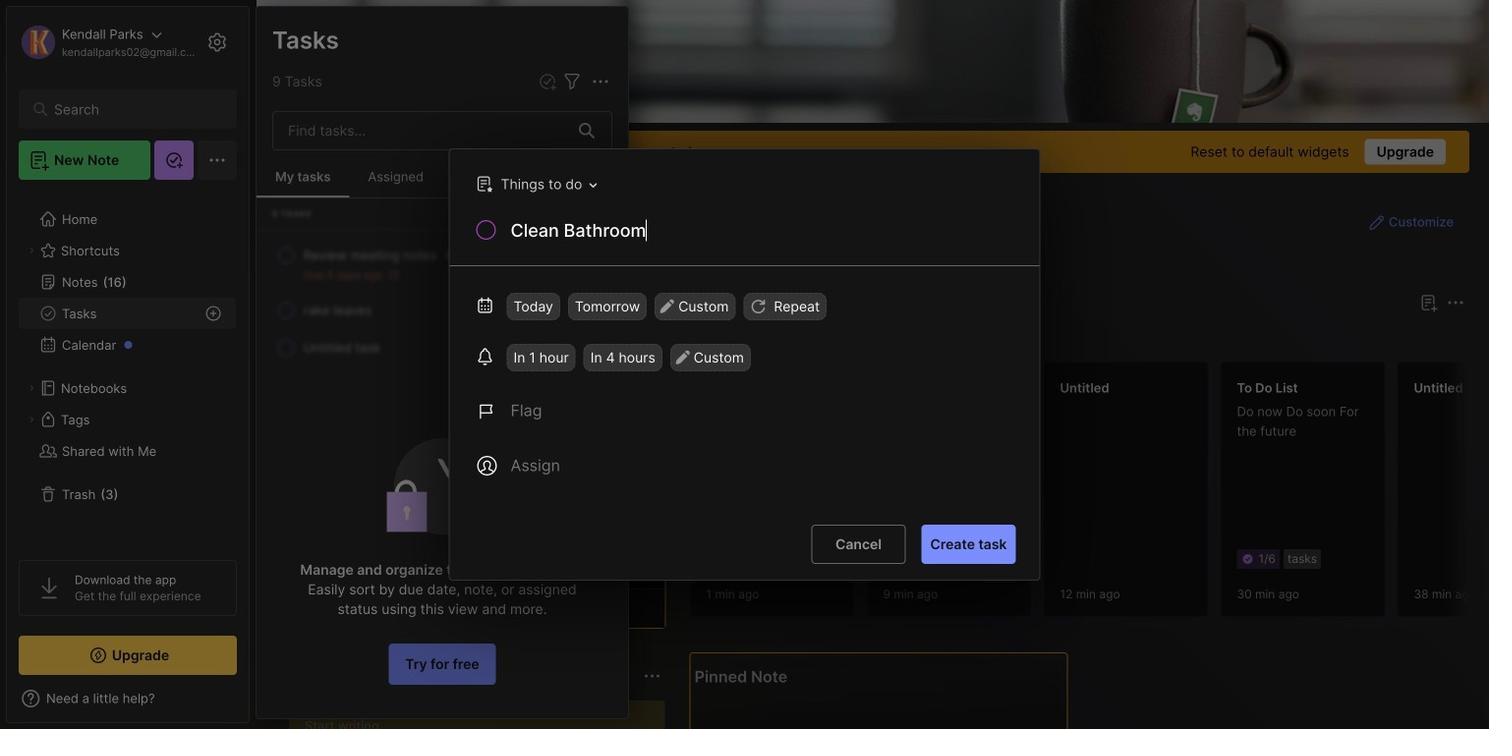 Task type: describe. For each thing, give the bounding box(es) containing it.
tree inside 'main' element
[[7, 192, 249, 543]]

new task image
[[538, 72, 557, 91]]

Start writing… text field
[[305, 701, 664, 729]]

Enter task text field
[[509, 218, 1016, 247]]

Search text field
[[54, 100, 211, 119]]

expand notebooks image
[[26, 382, 37, 394]]

Go to note or move task field
[[466, 170, 604, 199]]

settings image
[[205, 30, 229, 54]]

none search field inside 'main' element
[[54, 97, 211, 121]]

Find tasks… text field
[[276, 115, 567, 147]]

main element
[[0, 0, 256, 729]]



Task type: locate. For each thing, give the bounding box(es) containing it.
tab
[[694, 326, 751, 350]]

tree
[[7, 192, 249, 543]]

None search field
[[54, 97, 211, 121]]

row group
[[690, 362, 1489, 629]]

expand tags image
[[26, 414, 37, 426]]



Task type: vqa. For each thing, say whether or not it's contained in the screenshot.
Find tasks… text field
yes



